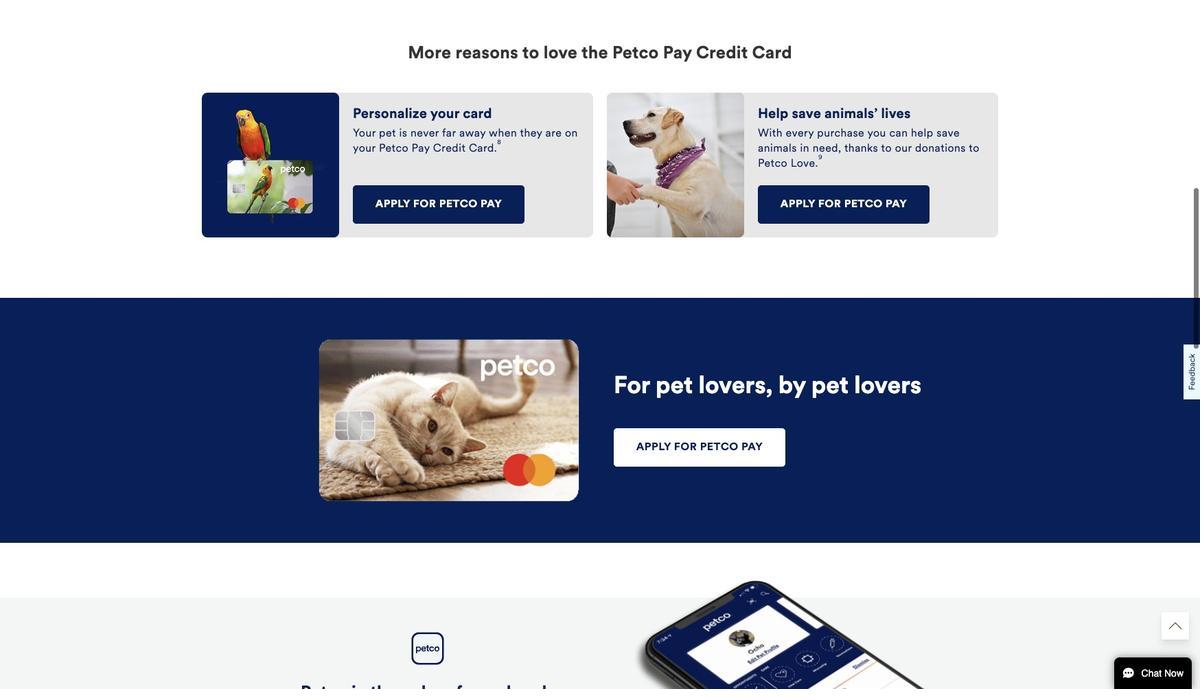 Task type: vqa. For each thing, say whether or not it's contained in the screenshot.
LOVERS
yes



Task type: describe. For each thing, give the bounding box(es) containing it.
lovers,
[[699, 375, 773, 399]]

1 horizontal spatial for
[[674, 442, 697, 453]]

never
[[411, 128, 439, 139]]

card.
[[469, 144, 497, 155]]

your inside your pet is never far away when they are on your petco pay credit card.
[[353, 144, 376, 155]]

on
[[565, 128, 578, 139]]

every
[[786, 128, 814, 139]]

1 horizontal spatial apply
[[636, 442, 671, 453]]

with every purchase you can help save animals in need, thanks to our donations to petco love.
[[758, 128, 980, 170]]

can
[[890, 128, 908, 139]]

lives
[[881, 108, 911, 122]]

personalize
[[353, 108, 427, 122]]

apply for help
[[781, 199, 815, 210]]

far
[[442, 128, 456, 139]]

personalize your card
[[353, 108, 492, 122]]

donations
[[915, 144, 966, 155]]

love
[[544, 45, 578, 62]]

for
[[614, 375, 650, 399]]

petco down lovers,
[[700, 442, 739, 453]]

purchase
[[817, 128, 865, 139]]

our
[[895, 144, 912, 155]]

your
[[353, 128, 376, 139]]

2 horizontal spatial to
[[969, 144, 980, 155]]

card
[[752, 45, 792, 62]]

save inside 'with every purchase you can help save animals in need, thanks to our donations to petco love.'
[[937, 128, 960, 139]]

styled arrow button link
[[1162, 612, 1189, 640]]

away
[[459, 128, 486, 139]]

9
[[818, 155, 823, 161]]

help
[[758, 108, 789, 122]]

credit inside your pet is never far away when they are on your petco pay credit card.
[[433, 144, 466, 155]]

by
[[778, 375, 806, 399]]

more reasons to love the petco pay credit card
[[408, 45, 792, 62]]

the
[[581, 45, 608, 62]]



Task type: locate. For each thing, give the bounding box(es) containing it.
pet for for
[[656, 375, 693, 399]]

pet for your
[[379, 128, 396, 139]]

1 horizontal spatial to
[[881, 144, 892, 155]]

help
[[911, 128, 934, 139]]

petco
[[612, 45, 659, 62], [379, 144, 409, 155], [758, 159, 788, 170], [439, 199, 478, 210], [844, 199, 883, 210], [700, 442, 739, 453]]

petco down the is
[[379, 144, 409, 155]]

with
[[758, 128, 783, 139]]

petco inside your pet is never far away when they are on your petco pay credit card.
[[379, 144, 409, 155]]

0 horizontal spatial pet
[[379, 128, 396, 139]]

1 horizontal spatial pet
[[656, 375, 693, 399]]

8
[[497, 139, 501, 146]]

0 horizontal spatial apply
[[375, 199, 410, 210]]

pet left the is
[[379, 128, 396, 139]]

1 vertical spatial credit
[[433, 144, 466, 155]]

your
[[430, 108, 459, 122], [353, 144, 376, 155]]

2 horizontal spatial pet
[[811, 375, 849, 399]]

0 horizontal spatial apply for petco pay
[[375, 199, 502, 210]]

petco right the the
[[612, 45, 659, 62]]

credit left the "card"
[[696, 45, 748, 62]]

0 horizontal spatial save
[[792, 108, 821, 122]]

1 vertical spatial save
[[937, 128, 960, 139]]

to left the love
[[522, 45, 539, 62]]

2 horizontal spatial apply
[[781, 199, 815, 210]]

love.
[[791, 159, 818, 170]]

0 horizontal spatial your
[[353, 144, 376, 155]]

pet right for
[[656, 375, 693, 399]]

pet
[[379, 128, 396, 139], [656, 375, 693, 399], [811, 375, 849, 399]]

1 horizontal spatial apply for petco pay
[[636, 442, 763, 453]]

to
[[522, 45, 539, 62], [881, 144, 892, 155], [969, 144, 980, 155]]

1 vertical spatial your
[[353, 144, 376, 155]]

pet right by on the bottom right of page
[[811, 375, 849, 399]]

petco down "animals"
[[758, 159, 788, 170]]

animals'
[[825, 108, 878, 122]]

1 horizontal spatial save
[[937, 128, 960, 139]]

pay inside your pet is never far away when they are on your petco pay credit card.
[[412, 144, 430, 155]]

save
[[792, 108, 821, 122], [937, 128, 960, 139]]

more
[[408, 45, 451, 62]]

for for your
[[413, 199, 436, 210]]

thanks
[[844, 144, 878, 155]]

pet inside your pet is never far away when they are on your petco pay credit card.
[[379, 128, 396, 139]]

help save animals' lives
[[758, 108, 911, 122]]

your pet is never far away when they are on your petco pay credit card.
[[353, 128, 578, 155]]

0 horizontal spatial for
[[413, 199, 436, 210]]

0 vertical spatial your
[[430, 108, 459, 122]]

petco down card.
[[439, 199, 478, 210]]

save up every at the top right
[[792, 108, 821, 122]]

apply
[[375, 199, 410, 210], [781, 199, 815, 210], [636, 442, 671, 453]]

apply for petco pay for save
[[781, 199, 907, 210]]

lovers
[[854, 375, 922, 399]]

apply for personalize
[[375, 199, 410, 210]]

is
[[399, 128, 407, 139]]

credit
[[696, 45, 748, 62], [433, 144, 466, 155]]

they
[[520, 128, 542, 139]]

0 horizontal spatial to
[[522, 45, 539, 62]]

1 horizontal spatial your
[[430, 108, 459, 122]]

card
[[463, 108, 492, 122]]

petco down the thanks
[[844, 199, 883, 210]]

0 horizontal spatial credit
[[433, 144, 466, 155]]

scroll to top image
[[1169, 620, 1182, 632]]

to left our
[[881, 144, 892, 155]]

need,
[[813, 144, 842, 155]]

you
[[867, 128, 886, 139]]

petco inside 'with every purchase you can help save animals in need, thanks to our donations to petco love.'
[[758, 159, 788, 170]]

when
[[489, 128, 517, 139]]

credit down far
[[433, 144, 466, 155]]

your up far
[[430, 108, 459, 122]]

for pet lovers, by pet lovers
[[614, 375, 922, 399]]

2 horizontal spatial for
[[818, 199, 841, 210]]

animals
[[758, 144, 797, 155]]

apply for petco pay
[[375, 199, 502, 210], [781, 199, 907, 210], [636, 442, 763, 453]]

save up donations
[[937, 128, 960, 139]]

for
[[413, 199, 436, 210], [818, 199, 841, 210], [674, 442, 697, 453]]

2 horizontal spatial apply for petco pay
[[781, 199, 907, 210]]

apply for petco pay for your
[[375, 199, 502, 210]]

0 vertical spatial save
[[792, 108, 821, 122]]

to right donations
[[969, 144, 980, 155]]

are
[[546, 128, 562, 139]]

reasons
[[456, 45, 518, 62]]

for for save
[[818, 199, 841, 210]]

pay
[[663, 45, 692, 62], [412, 144, 430, 155], [481, 199, 502, 210], [886, 199, 907, 210], [742, 442, 763, 453]]

1 horizontal spatial credit
[[696, 45, 748, 62]]

0 vertical spatial credit
[[696, 45, 748, 62]]

in
[[800, 144, 810, 155]]

your down your
[[353, 144, 376, 155]]



